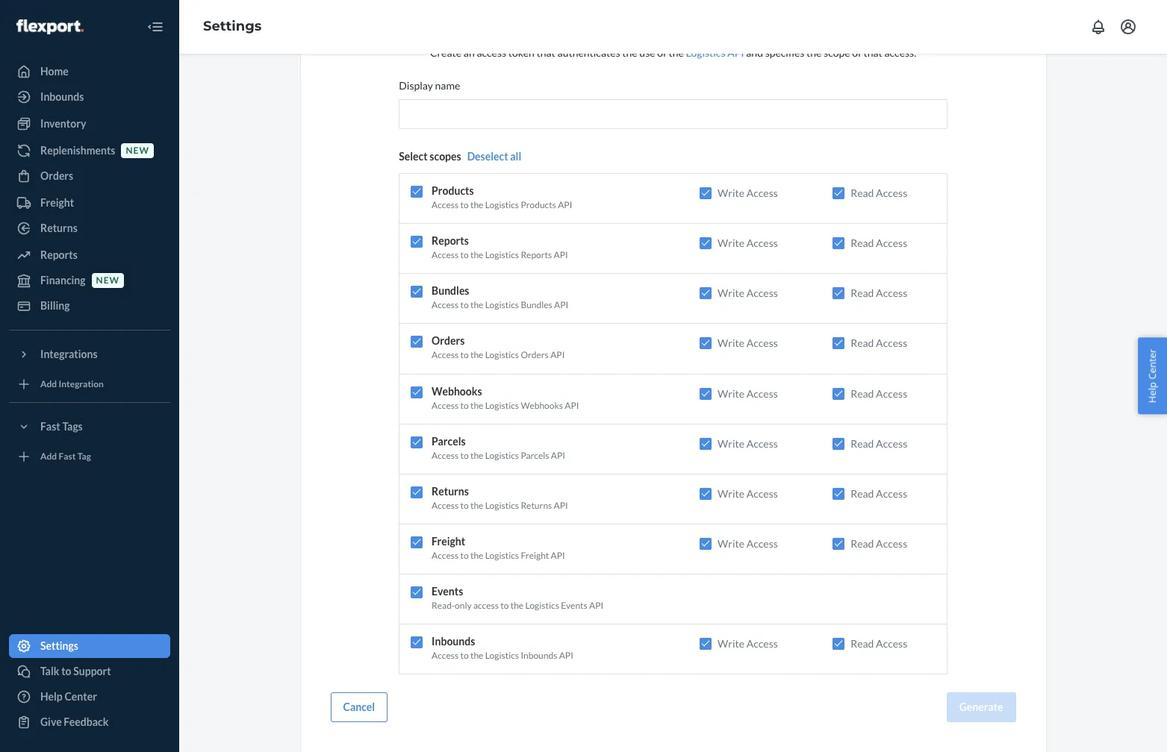 Task type: vqa. For each thing, say whether or not it's contained in the screenshot.
API in the Returns Access To The Logistics Returns Api
yes



Task type: describe. For each thing, give the bounding box(es) containing it.
api for webhooks
[[565, 400, 579, 411]]

logistics for returns
[[485, 500, 519, 512]]

create an access token that authenticates the use of the logistics api and specifies the scope of that access.
[[430, 46, 917, 59]]

api for orders
[[551, 350, 565, 361]]

read access for freight
[[851, 538, 908, 551]]

deselect all button
[[467, 149, 522, 164]]

api for parcels
[[551, 450, 565, 461]]

webhooks access to the logistics webhooks api
[[432, 385, 579, 411]]

fast inside 'dropdown button'
[[40, 421, 60, 433]]

to for parcels
[[460, 450, 469, 461]]

the for orders
[[471, 350, 484, 361]]

inbounds for inbounds access to the logistics inbounds api
[[432, 636, 475, 649]]

write for parcels
[[718, 438, 745, 450]]

the for freight
[[471, 551, 484, 562]]

inventory link
[[9, 112, 170, 136]]

display
[[399, 79, 433, 92]]

center inside "button"
[[1146, 349, 1160, 380]]

scopes
[[430, 150, 461, 163]]

billing
[[40, 300, 70, 312]]

tags
[[62, 421, 83, 433]]

talk to support
[[40, 666, 111, 678]]

1 vertical spatial fast
[[59, 451, 76, 463]]

add integration
[[40, 379, 104, 390]]

the for parcels
[[471, 450, 484, 461]]

to for products
[[460, 199, 469, 211]]

returns access to the logistics returns api
[[432, 485, 568, 512]]

integrations
[[40, 348, 98, 361]]

read access for orders
[[851, 337, 908, 350]]

read access for bundles
[[851, 287, 908, 300]]

help inside "button"
[[1146, 382, 1160, 404]]

the for returns
[[471, 500, 484, 512]]

2 vertical spatial orders
[[521, 350, 549, 361]]

billing link
[[9, 294, 170, 318]]

1 that from the left
[[537, 46, 556, 59]]

reports for reports
[[40, 249, 78, 261]]

to for freight
[[460, 551, 469, 562]]

returns link
[[9, 217, 170, 241]]

name
[[435, 79, 460, 92]]

to for reports
[[460, 250, 469, 261]]

access inside the reports access to the logistics reports api
[[432, 250, 459, 261]]

read access for products
[[851, 187, 908, 199]]

flexport logo image
[[16, 19, 84, 34]]

orders for orders
[[40, 170, 73, 182]]

write access for returns
[[718, 488, 778, 500]]

parcels access to the logistics parcels api
[[432, 435, 565, 461]]

the for bundles
[[471, 300, 484, 311]]

api inside events read-only access to the logistics events api
[[589, 601, 604, 612]]

access inside freight access to the logistics freight api
[[432, 551, 459, 562]]

0 horizontal spatial center
[[65, 691, 97, 704]]

write access for freight
[[718, 538, 778, 551]]

to for bundles
[[460, 300, 469, 311]]

0 vertical spatial settings link
[[203, 18, 262, 34]]

tag
[[77, 451, 91, 463]]

talk
[[40, 666, 59, 678]]

returns for returns
[[40, 222, 78, 235]]

logistics for bundles
[[485, 300, 519, 311]]

write for orders
[[718, 337, 745, 350]]

logistics inside events read-only access to the logistics events api
[[525, 601, 559, 612]]

1 horizontal spatial settings
[[203, 18, 262, 34]]

freight link
[[9, 191, 170, 215]]

0 vertical spatial products
[[432, 185, 474, 197]]

the for products
[[471, 199, 484, 211]]

write access for webhooks
[[718, 387, 778, 400]]

replenishments
[[40, 144, 115, 157]]

reports link
[[9, 244, 170, 267]]

1 vertical spatial products
[[521, 199, 556, 211]]

0 vertical spatial access
[[477, 46, 507, 59]]

reports for reports access to the logistics reports api
[[432, 235, 469, 247]]

select
[[399, 150, 428, 163]]

freight for freight
[[40, 196, 74, 209]]

logistics for webhooks
[[485, 400, 519, 411]]

write for bundles
[[718, 287, 745, 300]]

cancel
[[343, 702, 375, 714]]

returns for returns access to the logistics returns api
[[432, 485, 469, 498]]

read access for webhooks
[[851, 387, 908, 400]]

api for returns
[[554, 500, 568, 512]]

write access for orders
[[718, 337, 778, 350]]

scope
[[824, 46, 850, 59]]

home
[[40, 65, 69, 78]]

to inside 'button'
[[61, 666, 71, 678]]

to for inbounds
[[460, 651, 469, 662]]

0 horizontal spatial bundles
[[432, 285, 469, 298]]

logistics for reports
[[485, 250, 519, 261]]

read for returns
[[851, 488, 874, 500]]

read for reports
[[851, 237, 874, 250]]

feedback
[[64, 716, 109, 729]]

products access to the logistics products api
[[432, 185, 572, 211]]

access inside bundles access to the logistics bundles api
[[432, 300, 459, 311]]

add integration link
[[9, 373, 170, 397]]

generate button
[[947, 694, 1016, 723]]

only
[[455, 601, 472, 612]]

read access for reports
[[851, 237, 908, 250]]

financing
[[40, 274, 86, 287]]

open account menu image
[[1120, 18, 1138, 36]]

read-
[[432, 601, 455, 612]]

open notifications image
[[1090, 18, 1108, 36]]

help center button
[[1139, 338, 1168, 415]]

2 horizontal spatial inbounds
[[521, 651, 558, 662]]

read for freight
[[851, 538, 874, 551]]

write access for bundles
[[718, 287, 778, 300]]

add fast tag
[[40, 451, 91, 463]]

1 vertical spatial settings
[[40, 640, 78, 653]]

new for replenishments
[[126, 145, 149, 156]]

support
[[73, 666, 111, 678]]

help center link
[[9, 686, 170, 710]]



Task type: locate. For each thing, give the bounding box(es) containing it.
0 horizontal spatial inbounds
[[40, 90, 84, 103]]

orders
[[40, 170, 73, 182], [432, 335, 465, 348], [521, 350, 549, 361]]

orders down "replenishments" on the top left of the page
[[40, 170, 73, 182]]

write for inbounds
[[718, 638, 745, 651]]

1 horizontal spatial that
[[864, 46, 883, 59]]

parcels up the returns access to the logistics returns api
[[521, 450, 549, 461]]

logistics for parcels
[[485, 450, 519, 461]]

of right scope
[[852, 46, 862, 59]]

help center inside help center "button"
[[1146, 349, 1160, 404]]

the inside bundles access to the logistics bundles api
[[471, 300, 484, 311]]

products
[[432, 185, 474, 197], [521, 199, 556, 211]]

write for returns
[[718, 488, 745, 500]]

read access for parcels
[[851, 438, 908, 450]]

1 read access from the top
[[851, 187, 908, 199]]

read for bundles
[[851, 287, 874, 300]]

freight access to the logistics freight api
[[432, 536, 565, 562]]

use
[[640, 46, 656, 59]]

access
[[477, 46, 507, 59], [474, 601, 499, 612]]

1 horizontal spatial parcels
[[521, 450, 549, 461]]

api for reports
[[554, 250, 568, 261]]

1 write access from the top
[[718, 187, 778, 199]]

to up orders access to the logistics orders api
[[460, 300, 469, 311]]

an
[[464, 46, 475, 59]]

8 write access from the top
[[718, 538, 778, 551]]

1 vertical spatial bundles
[[521, 300, 553, 311]]

reports access to the logistics reports api
[[432, 235, 568, 261]]

logistics for freight
[[485, 551, 519, 562]]

orders link
[[9, 164, 170, 188]]

write for webhooks
[[718, 387, 745, 400]]

reports up bundles access to the logistics bundles api
[[521, 250, 552, 261]]

1 horizontal spatial returns
[[432, 485, 469, 498]]

api inside products access to the logistics products api
[[558, 199, 572, 211]]

to for webhooks
[[460, 400, 469, 411]]

read access for inbounds
[[851, 638, 908, 651]]

to
[[460, 199, 469, 211], [460, 250, 469, 261], [460, 300, 469, 311], [460, 350, 469, 361], [460, 400, 469, 411], [460, 450, 469, 461], [460, 500, 469, 512], [460, 551, 469, 562], [501, 601, 509, 612], [460, 651, 469, 662], [61, 666, 71, 678]]

to up freight access to the logistics freight api
[[460, 500, 469, 512]]

the left use
[[622, 46, 638, 59]]

0 horizontal spatial orders
[[40, 170, 73, 182]]

logistics inside bundles access to the logistics bundles api
[[485, 300, 519, 311]]

1 horizontal spatial help center
[[1146, 349, 1160, 404]]

logistics inside the returns access to the logistics returns api
[[485, 500, 519, 512]]

0 vertical spatial help
[[1146, 382, 1160, 404]]

add down fast tags
[[40, 451, 57, 463]]

inbounds down events read-only access to the logistics events api
[[521, 651, 558, 662]]

to for orders
[[460, 350, 469, 361]]

returns down the parcels access to the logistics parcels api
[[432, 485, 469, 498]]

1 horizontal spatial reports
[[432, 235, 469, 247]]

to up the parcels access to the logistics parcels api
[[460, 400, 469, 411]]

0 horizontal spatial help
[[40, 691, 63, 704]]

4 read from the top
[[851, 337, 874, 350]]

read for webhooks
[[851, 387, 874, 400]]

to inside the returns access to the logistics returns api
[[460, 500, 469, 512]]

the up the returns access to the logistics returns api
[[471, 450, 484, 461]]

write for reports
[[718, 237, 745, 250]]

help
[[1146, 382, 1160, 404], [40, 691, 63, 704]]

2 read from the top
[[851, 237, 874, 250]]

read access
[[851, 187, 908, 199], [851, 237, 908, 250], [851, 287, 908, 300], [851, 337, 908, 350], [851, 387, 908, 400], [851, 438, 908, 450], [851, 488, 908, 500], [851, 538, 908, 551], [851, 638, 908, 651]]

access inside events read-only access to the logistics events api
[[474, 601, 499, 612]]

the inside the returns access to the logistics returns api
[[471, 500, 484, 512]]

api
[[728, 46, 744, 59], [558, 199, 572, 211], [554, 250, 568, 261], [554, 300, 569, 311], [551, 350, 565, 361], [565, 400, 579, 411], [551, 450, 565, 461], [554, 500, 568, 512], [551, 551, 565, 562], [589, 601, 604, 612], [559, 651, 574, 662]]

to inside orders access to the logistics orders api
[[460, 350, 469, 361]]

4 write access from the top
[[718, 337, 778, 350]]

inbounds for inbounds
[[40, 90, 84, 103]]

close navigation image
[[146, 18, 164, 36]]

webhooks up the parcels access to the logistics parcels api
[[521, 400, 563, 411]]

0 horizontal spatial returns
[[40, 222, 78, 235]]

add left integration
[[40, 379, 57, 390]]

give feedback button
[[9, 711, 170, 735]]

access inside webhooks access to the logistics webhooks api
[[432, 400, 459, 411]]

1 write from the top
[[718, 187, 745, 199]]

the up orders access to the logistics orders api
[[471, 300, 484, 311]]

freight
[[40, 196, 74, 209], [432, 536, 465, 548], [521, 551, 549, 562]]

write access for inbounds
[[718, 638, 778, 651]]

7 read access from the top
[[851, 488, 908, 500]]

all
[[510, 150, 522, 163]]

logistics for orders
[[485, 350, 519, 361]]

0 vertical spatial bundles
[[432, 285, 469, 298]]

6 read from the top
[[851, 438, 874, 450]]

api inside freight access to the logistics freight api
[[551, 551, 565, 562]]

the inside events read-only access to the logistics events api
[[511, 601, 524, 612]]

0 vertical spatial inbounds
[[40, 90, 84, 103]]

1 vertical spatial events
[[561, 601, 588, 612]]

bundles down the reports access to the logistics reports api
[[432, 285, 469, 298]]

logistics inside orders access to the logistics orders api
[[485, 350, 519, 361]]

logistics up bundles access to the logistics bundles api
[[485, 250, 519, 261]]

to up webhooks access to the logistics webhooks api on the left
[[460, 350, 469, 361]]

authenticates
[[558, 46, 620, 59]]

to right 'talk' at the left bottom
[[61, 666, 71, 678]]

the for reports
[[471, 250, 484, 261]]

home link
[[9, 60, 170, 84]]

6 write access from the top
[[718, 438, 778, 450]]

1 vertical spatial inbounds
[[432, 636, 475, 649]]

2 that from the left
[[864, 46, 883, 59]]

9 write access from the top
[[718, 638, 778, 651]]

to inside the parcels access to the logistics parcels api
[[460, 450, 469, 461]]

integration
[[59, 379, 104, 390]]

1 horizontal spatial inbounds
[[432, 636, 475, 649]]

access inside inbounds access to the logistics inbounds api
[[432, 651, 459, 662]]

reports
[[432, 235, 469, 247], [40, 249, 78, 261], [521, 250, 552, 261]]

add for add fast tag
[[40, 451, 57, 463]]

6 read access from the top
[[851, 438, 908, 450]]

generate
[[960, 702, 1004, 714]]

the inside freight access to the logistics freight api
[[471, 551, 484, 562]]

to inside events read-only access to the logistics events api
[[501, 601, 509, 612]]

2 write from the top
[[718, 237, 745, 250]]

access inside products access to the logistics products api
[[432, 199, 459, 211]]

1 read from the top
[[851, 187, 874, 199]]

the for webhooks
[[471, 400, 484, 411]]

the
[[622, 46, 638, 59], [669, 46, 684, 59], [807, 46, 822, 59], [471, 199, 484, 211], [471, 250, 484, 261], [471, 300, 484, 311], [471, 350, 484, 361], [471, 400, 484, 411], [471, 450, 484, 461], [471, 500, 484, 512], [471, 551, 484, 562], [511, 601, 524, 612], [471, 651, 484, 662]]

bundles up orders access to the logistics orders api
[[521, 300, 553, 311]]

the inside the reports access to the logistics reports api
[[471, 250, 484, 261]]

1 horizontal spatial new
[[126, 145, 149, 156]]

returns up freight access to the logistics freight api
[[521, 500, 552, 512]]

logistics left and on the right of the page
[[686, 46, 726, 59]]

new up orders link
[[126, 145, 149, 156]]

bundles access to the logistics bundles api
[[432, 285, 569, 311]]

inventory
[[40, 117, 86, 130]]

1 vertical spatial returns
[[432, 485, 469, 498]]

1 add from the top
[[40, 379, 57, 390]]

add for add integration
[[40, 379, 57, 390]]

to right "only"
[[501, 601, 509, 612]]

orders for orders access to the logistics orders api
[[432, 335, 465, 348]]

the right use
[[669, 46, 684, 59]]

freight up "returns" link
[[40, 196, 74, 209]]

0 horizontal spatial of
[[658, 46, 667, 59]]

access inside the returns access to the logistics returns api
[[432, 500, 459, 512]]

1 vertical spatial new
[[96, 275, 120, 286]]

deselect
[[467, 150, 508, 163]]

to inside bundles access to the logistics bundles api
[[460, 300, 469, 311]]

fast left the tags
[[40, 421, 60, 433]]

and
[[746, 46, 763, 59]]

to for returns
[[460, 500, 469, 512]]

inbounds link
[[9, 85, 170, 109]]

to inside freight access to the logistics freight api
[[460, 551, 469, 562]]

products down scopes
[[432, 185, 474, 197]]

settings link
[[203, 18, 262, 34], [9, 635, 170, 659]]

logistics inside inbounds access to the logistics inbounds api
[[485, 651, 519, 662]]

0 vertical spatial returns
[[40, 222, 78, 235]]

the inside inbounds access to the logistics inbounds api
[[471, 651, 484, 662]]

display name
[[399, 79, 460, 92]]

add fast tag link
[[9, 445, 170, 469]]

logistics inside products access to the logistics products api
[[485, 199, 519, 211]]

create
[[430, 46, 462, 59]]

8 read access from the top
[[851, 538, 908, 551]]

read for parcels
[[851, 438, 874, 450]]

logistics up freight access to the logistics freight api
[[485, 500, 519, 512]]

to up "only"
[[460, 551, 469, 562]]

webhooks down orders access to the logistics orders api
[[432, 385, 482, 398]]

0 horizontal spatial new
[[96, 275, 120, 286]]

1 horizontal spatial products
[[521, 199, 556, 211]]

api for bundles
[[554, 300, 569, 311]]

the up "only"
[[471, 551, 484, 562]]

write access for parcels
[[718, 438, 778, 450]]

give feedback
[[40, 716, 109, 729]]

None text field
[[399, 99, 948, 129]]

1 vertical spatial add
[[40, 451, 57, 463]]

logistics api link
[[686, 46, 744, 59]]

0 vertical spatial center
[[1146, 349, 1160, 380]]

api inside bundles access to the logistics bundles api
[[554, 300, 569, 311]]

2 write access from the top
[[718, 237, 778, 250]]

1 horizontal spatial orders
[[432, 335, 465, 348]]

to down select scopes deselect all
[[460, 199, 469, 211]]

0 horizontal spatial settings link
[[9, 635, 170, 659]]

4 write from the top
[[718, 337, 745, 350]]

write access for reports
[[718, 237, 778, 250]]

fast left tag
[[59, 451, 76, 463]]

inbounds
[[40, 90, 84, 103], [432, 636, 475, 649], [521, 651, 558, 662]]

read for orders
[[851, 337, 874, 350]]

reports up financing
[[40, 249, 78, 261]]

1 vertical spatial access
[[474, 601, 499, 612]]

1 vertical spatial help center
[[40, 691, 97, 704]]

freight for freight access to the logistics freight api
[[432, 536, 465, 548]]

fast
[[40, 421, 60, 433], [59, 451, 76, 463]]

to inside the reports access to the logistics reports api
[[460, 250, 469, 261]]

orders access to the logistics orders api
[[432, 335, 565, 361]]

center
[[1146, 349, 1160, 380], [65, 691, 97, 704]]

freight up read-
[[432, 536, 465, 548]]

access right an
[[477, 46, 507, 59]]

2 vertical spatial returns
[[521, 500, 552, 512]]

returns inside "returns" link
[[40, 222, 78, 235]]

help center
[[1146, 349, 1160, 404], [40, 691, 97, 704]]

8 read from the top
[[851, 538, 874, 551]]

9 read from the top
[[851, 638, 874, 651]]

3 write from the top
[[718, 287, 745, 300]]

parcels
[[432, 435, 466, 448], [521, 450, 549, 461]]

specifies
[[765, 46, 805, 59]]

add
[[40, 379, 57, 390], [40, 451, 57, 463]]

inbounds access to the logistics inbounds api
[[432, 636, 574, 662]]

access
[[747, 187, 778, 199], [876, 187, 908, 199], [432, 199, 459, 211], [747, 237, 778, 250], [876, 237, 908, 250], [432, 250, 459, 261], [747, 287, 778, 300], [876, 287, 908, 300], [432, 300, 459, 311], [747, 337, 778, 350], [876, 337, 908, 350], [432, 350, 459, 361], [747, 387, 778, 400], [876, 387, 908, 400], [432, 400, 459, 411], [747, 438, 778, 450], [876, 438, 908, 450], [432, 450, 459, 461], [747, 488, 778, 500], [876, 488, 908, 500], [432, 500, 459, 512], [747, 538, 778, 551], [876, 538, 908, 551], [432, 551, 459, 562], [747, 638, 778, 651], [876, 638, 908, 651], [432, 651, 459, 662]]

access inside orders access to the logistics orders api
[[432, 350, 459, 361]]

the up the reports access to the logistics reports api
[[471, 199, 484, 211]]

logistics down events read-only access to the logistics events api
[[485, 651, 519, 662]]

logistics inside freight access to the logistics freight api
[[485, 551, 519, 562]]

read access for returns
[[851, 488, 908, 500]]

0 horizontal spatial freight
[[40, 196, 74, 209]]

reports down products access to the logistics products api
[[432, 235, 469, 247]]

api inside orders access to the logistics orders api
[[551, 350, 565, 361]]

integrations button
[[9, 343, 170, 367]]

1 horizontal spatial events
[[561, 601, 588, 612]]

give
[[40, 716, 62, 729]]

2 horizontal spatial returns
[[521, 500, 552, 512]]

write for freight
[[718, 538, 745, 551]]

access inside the parcels access to the logistics parcels api
[[432, 450, 459, 461]]

api for inbounds
[[559, 651, 574, 662]]

read for products
[[851, 187, 874, 199]]

1 horizontal spatial webhooks
[[521, 400, 563, 411]]

1 horizontal spatial bundles
[[521, 300, 553, 311]]

0 horizontal spatial that
[[537, 46, 556, 59]]

orders up webhooks access to the logistics webhooks api on the left
[[521, 350, 549, 361]]

2 vertical spatial inbounds
[[521, 651, 558, 662]]

of
[[658, 46, 667, 59], [852, 46, 862, 59]]

logistics for products
[[485, 199, 519, 211]]

logistics
[[686, 46, 726, 59], [485, 199, 519, 211], [485, 250, 519, 261], [485, 300, 519, 311], [485, 350, 519, 361], [485, 400, 519, 411], [485, 450, 519, 461], [485, 500, 519, 512], [485, 551, 519, 562], [525, 601, 559, 612], [485, 651, 519, 662]]

inbounds down "only"
[[432, 636, 475, 649]]

settings
[[203, 18, 262, 34], [40, 640, 78, 653]]

1 vertical spatial help
[[40, 691, 63, 704]]

5 write access from the top
[[718, 387, 778, 400]]

2 of from the left
[[852, 46, 862, 59]]

0 vertical spatial webhooks
[[432, 385, 482, 398]]

1 vertical spatial orders
[[432, 335, 465, 348]]

0 horizontal spatial parcels
[[432, 435, 466, 448]]

the inside orders access to the logistics orders api
[[471, 350, 484, 361]]

read
[[851, 187, 874, 199], [851, 237, 874, 250], [851, 287, 874, 300], [851, 337, 874, 350], [851, 387, 874, 400], [851, 438, 874, 450], [851, 488, 874, 500], [851, 538, 874, 551], [851, 638, 874, 651]]

returns down freight link
[[40, 222, 78, 235]]

api inside the parcels access to the logistics parcels api
[[551, 450, 565, 461]]

7 write from the top
[[718, 488, 745, 500]]

the up freight access to the logistics freight api
[[471, 500, 484, 512]]

3 read access from the top
[[851, 287, 908, 300]]

0 vertical spatial fast
[[40, 421, 60, 433]]

0 horizontal spatial events
[[432, 586, 463, 598]]

1 vertical spatial freight
[[432, 536, 465, 548]]

1 of from the left
[[658, 46, 667, 59]]

7 write access from the top
[[718, 488, 778, 500]]

None checkbox
[[833, 188, 845, 199], [411, 236, 423, 248], [833, 238, 845, 250], [700, 288, 712, 300], [700, 338, 712, 350], [700, 388, 712, 400], [411, 437, 423, 449], [700, 488, 712, 500], [833, 488, 845, 500], [700, 539, 712, 551], [833, 539, 845, 551], [411, 587, 423, 599], [411, 637, 423, 649], [700, 639, 712, 651], [833, 639, 845, 651], [833, 188, 845, 199], [411, 236, 423, 248], [833, 238, 845, 250], [700, 288, 712, 300], [700, 338, 712, 350], [700, 388, 712, 400], [411, 437, 423, 449], [700, 488, 712, 500], [833, 488, 845, 500], [700, 539, 712, 551], [833, 539, 845, 551], [411, 587, 423, 599], [411, 637, 423, 649], [700, 639, 712, 651], [833, 639, 845, 651]]

api for products
[[558, 199, 572, 211]]

9 write from the top
[[718, 638, 745, 651]]

logistics inside the reports access to the logistics reports api
[[485, 250, 519, 261]]

2 horizontal spatial orders
[[521, 350, 549, 361]]

9 read access from the top
[[851, 638, 908, 651]]

0 vertical spatial settings
[[203, 18, 262, 34]]

to up the returns access to the logistics returns api
[[460, 450, 469, 461]]

1 horizontal spatial of
[[852, 46, 862, 59]]

inbounds down home
[[40, 90, 84, 103]]

0 vertical spatial add
[[40, 379, 57, 390]]

0 vertical spatial help center
[[1146, 349, 1160, 404]]

logistics up the parcels access to the logistics parcels api
[[485, 400, 519, 411]]

access right "only"
[[474, 601, 499, 612]]

logistics for inbounds
[[485, 651, 519, 662]]

logistics up webhooks access to the logistics webhooks api on the left
[[485, 350, 519, 361]]

1 horizontal spatial freight
[[432, 536, 465, 548]]

that
[[537, 46, 556, 59], [864, 46, 883, 59]]

the inside products access to the logistics products api
[[471, 199, 484, 211]]

6 write from the top
[[718, 438, 745, 450]]

0 vertical spatial parcels
[[432, 435, 466, 448]]

api inside the reports access to the logistics reports api
[[554, 250, 568, 261]]

the inside the parcels access to the logistics parcels api
[[471, 450, 484, 461]]

write
[[718, 187, 745, 199], [718, 237, 745, 250], [718, 287, 745, 300], [718, 337, 745, 350], [718, 387, 745, 400], [718, 438, 745, 450], [718, 488, 745, 500], [718, 538, 745, 551], [718, 638, 745, 651]]

1 horizontal spatial help
[[1146, 382, 1160, 404]]

the left scope
[[807, 46, 822, 59]]

parcels down webhooks access to the logistics webhooks api on the left
[[432, 435, 466, 448]]

the up bundles access to the logistics bundles api
[[471, 250, 484, 261]]

the down "only"
[[471, 651, 484, 662]]

api inside webhooks access to the logistics webhooks api
[[565, 400, 579, 411]]

bundles
[[432, 285, 469, 298], [521, 300, 553, 311]]

to inside inbounds access to the logistics inbounds api
[[460, 651, 469, 662]]

0 horizontal spatial products
[[432, 185, 474, 197]]

7 read from the top
[[851, 488, 874, 500]]

write access for products
[[718, 187, 778, 199]]

logistics inside the parcels access to the logistics parcels api
[[485, 450, 519, 461]]

access.
[[885, 46, 917, 59]]

to inside products access to the logistics products api
[[460, 199, 469, 211]]

0 horizontal spatial webhooks
[[432, 385, 482, 398]]

2 horizontal spatial freight
[[521, 551, 549, 562]]

3 read from the top
[[851, 287, 874, 300]]

None checkbox
[[411, 186, 423, 198], [700, 188, 712, 199], [700, 238, 712, 250], [411, 286, 423, 298], [833, 288, 845, 300], [411, 336, 423, 348], [833, 338, 845, 350], [411, 387, 423, 399], [833, 388, 845, 400], [700, 438, 712, 450], [833, 438, 845, 450], [411, 487, 423, 499], [411, 537, 423, 549], [411, 186, 423, 198], [700, 188, 712, 199], [700, 238, 712, 250], [411, 286, 423, 298], [833, 288, 845, 300], [411, 336, 423, 348], [833, 338, 845, 350], [411, 387, 423, 399], [833, 388, 845, 400], [700, 438, 712, 450], [833, 438, 845, 450], [411, 487, 423, 499], [411, 537, 423, 549]]

logistics up the returns access to the logistics returns api
[[485, 450, 519, 461]]

of right use
[[658, 46, 667, 59]]

4 read access from the top
[[851, 337, 908, 350]]

the up inbounds access to the logistics inbounds api
[[511, 601, 524, 612]]

the inside webhooks access to the logistics webhooks api
[[471, 400, 484, 411]]

5 write from the top
[[718, 387, 745, 400]]

2 add from the top
[[40, 451, 57, 463]]

the up the parcels access to the logistics parcels api
[[471, 400, 484, 411]]

0 horizontal spatial reports
[[40, 249, 78, 261]]

the up webhooks access to the logistics webhooks api on the left
[[471, 350, 484, 361]]

2 read access from the top
[[851, 237, 908, 250]]

0 vertical spatial freight
[[40, 196, 74, 209]]

products down all
[[521, 199, 556, 211]]

0 vertical spatial new
[[126, 145, 149, 156]]

cancel button
[[331, 694, 388, 723]]

new
[[126, 145, 149, 156], [96, 275, 120, 286]]

0 vertical spatial orders
[[40, 170, 73, 182]]

5 read access from the top
[[851, 387, 908, 400]]

logistics up inbounds access to the logistics inbounds api
[[525, 601, 559, 612]]

logistics up the reports access to the logistics reports api
[[485, 199, 519, 211]]

talk to support button
[[9, 660, 170, 684]]

that left access.
[[864, 46, 883, 59]]

read for inbounds
[[851, 638, 874, 651]]

freight up events read-only access to the logistics events api
[[521, 551, 549, 562]]

1 vertical spatial webhooks
[[521, 400, 563, 411]]

1 vertical spatial settings link
[[9, 635, 170, 659]]

api inside inbounds access to the logistics inbounds api
[[559, 651, 574, 662]]

2 vertical spatial freight
[[521, 551, 549, 562]]

new for financing
[[96, 275, 120, 286]]

that right token
[[537, 46, 556, 59]]

orders down bundles access to the logistics bundles api
[[432, 335, 465, 348]]

1 vertical spatial center
[[65, 691, 97, 704]]

fast tags button
[[9, 415, 170, 439]]

token
[[509, 46, 535, 59]]

logistics up orders access to the logistics orders api
[[485, 300, 519, 311]]

api inside the returns access to the logistics returns api
[[554, 500, 568, 512]]

0 horizontal spatial settings
[[40, 640, 78, 653]]

write access
[[718, 187, 778, 199], [718, 237, 778, 250], [718, 287, 778, 300], [718, 337, 778, 350], [718, 387, 778, 400], [718, 438, 778, 450], [718, 488, 778, 500], [718, 538, 778, 551], [718, 638, 778, 651]]

select scopes deselect all
[[399, 150, 522, 163]]

to up bundles access to the logistics bundles api
[[460, 250, 469, 261]]

3 write access from the top
[[718, 287, 778, 300]]

8 write from the top
[[718, 538, 745, 551]]

2 horizontal spatial reports
[[521, 250, 552, 261]]

1 horizontal spatial center
[[1146, 349, 1160, 380]]

5 read from the top
[[851, 387, 874, 400]]

write for products
[[718, 187, 745, 199]]

0 vertical spatial events
[[432, 586, 463, 598]]

webhooks
[[432, 385, 482, 398], [521, 400, 563, 411]]

logistics inside webhooks access to the logistics webhooks api
[[485, 400, 519, 411]]

to down "only"
[[460, 651, 469, 662]]

events read-only access to the logistics events api
[[432, 586, 604, 612]]

1 vertical spatial parcels
[[521, 450, 549, 461]]

fast tags
[[40, 421, 83, 433]]

events
[[432, 586, 463, 598], [561, 601, 588, 612]]

api for freight
[[551, 551, 565, 562]]

0 horizontal spatial help center
[[40, 691, 97, 704]]

logistics up events read-only access to the logistics events api
[[485, 551, 519, 562]]

the for inbounds
[[471, 651, 484, 662]]

1 horizontal spatial settings link
[[203, 18, 262, 34]]

returns
[[40, 222, 78, 235], [432, 485, 469, 498], [521, 500, 552, 512]]

inbounds inside inbounds link
[[40, 90, 84, 103]]

to inside webhooks access to the logistics webhooks api
[[460, 400, 469, 411]]

new down reports link
[[96, 275, 120, 286]]



